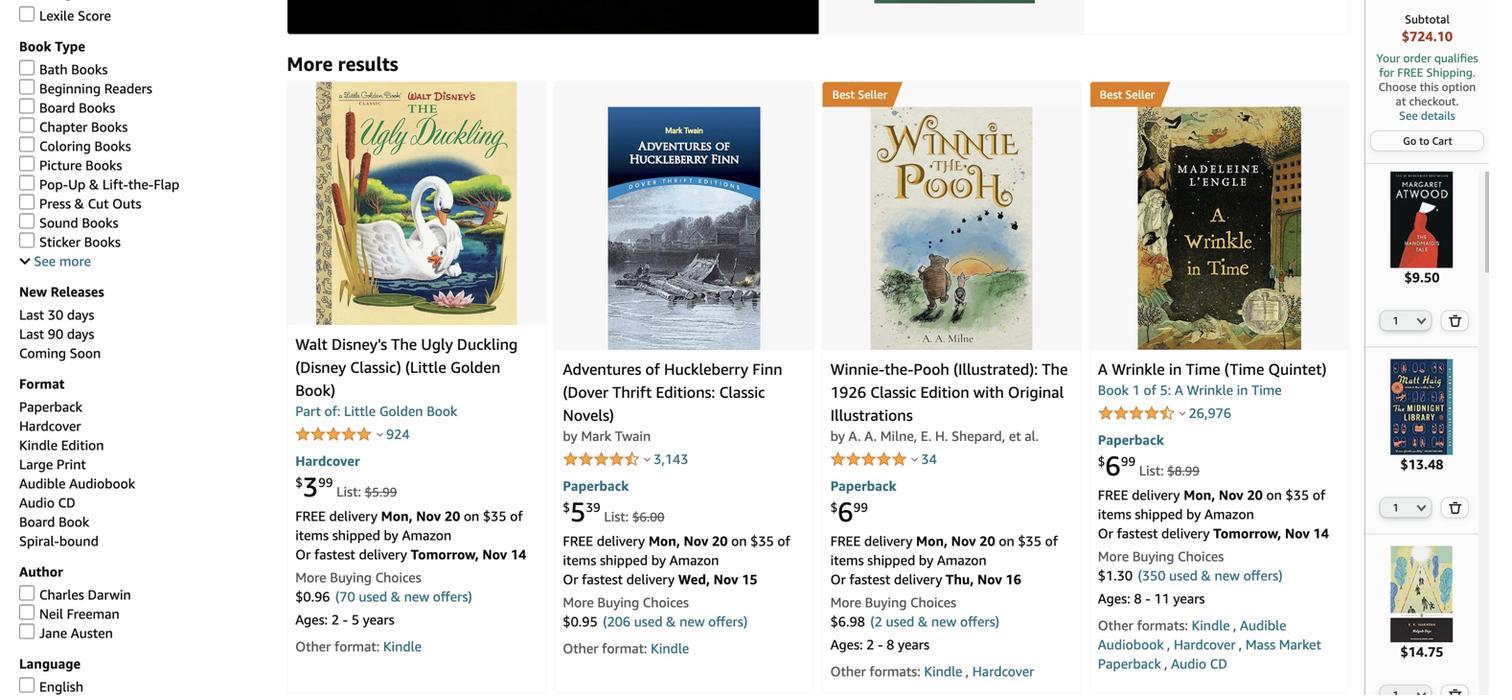 Task type: vqa. For each thing, say whether or not it's contained in the screenshot.
Original at the bottom
yes



Task type: locate. For each thing, give the bounding box(es) containing it.
of for a wrinkle in time (time quintet)
[[1313, 487, 1326, 503]]

on $35 of items shipped by amazon for mark
[[563, 533, 791, 568]]

free delivery mon, nov 20 for mark
[[563, 533, 732, 549]]

choices inside more buying choices $0.96 (70 used & new offers) ages: 2 - 5 years
[[375, 569, 422, 585]]

1 checkbox image from the top
[[19, 60, 35, 75]]

(dover
[[563, 383, 609, 401]]

used right the (2
[[886, 613, 915, 629]]

0 horizontal spatial ages:
[[295, 612, 328, 627]]

2 down the (2
[[867, 636, 875, 652]]

books inside "link"
[[71, 61, 108, 77]]

dropdown image
[[1417, 691, 1427, 695]]

8 checkbox image from the top
[[19, 624, 35, 639]]

new inside more buying choices $6.98 (2 used & new offers) ages: 2 - 8 years
[[932, 613, 957, 629]]

on for walt disney's the ugly duckling (disney classic) (little golden book)
[[464, 508, 480, 524]]

0 vertical spatial -
[[1146, 590, 1151, 606]]

choices inside more buying choices $0.95 (206 used & new offers)
[[643, 594, 689, 610]]

1 vertical spatial tomorrow,
[[411, 546, 479, 562]]

nov
[[1219, 487, 1244, 503], [416, 508, 441, 524], [1286, 525, 1310, 541], [952, 533, 976, 549], [684, 533, 709, 549], [483, 546, 507, 562], [978, 571, 1003, 587], [714, 571, 739, 587]]

free down paperback $ 6 99
[[831, 533, 861, 549]]

0 horizontal spatial 2
[[331, 612, 339, 627]]

1 vertical spatial formats:
[[870, 663, 921, 679]]

4 checkbox image from the top
[[19, 137, 35, 152]]

a christmas carol: and other holiday treasures (word cloud classics) image
[[867, 0, 1043, 3]]

days
[[67, 307, 94, 323], [67, 326, 94, 342]]

checkbox image left picture
[[19, 156, 35, 171]]

edition up print
[[61, 437, 104, 453]]

or for mark
[[563, 571, 579, 587]]

0 horizontal spatial format:
[[335, 638, 380, 654]]

20 for adventures of huckleberry finn (dover thrift editions: classic novels)
[[712, 533, 728, 549]]

1 horizontal spatial or fastest delivery tomorrow, nov 14
[[1098, 525, 1330, 541]]

1 vertical spatial golden
[[379, 403, 423, 419]]

the inside winnie-the-pooh (illustrated): the 1926 classic edition with original illustrations by a. a. milne , e. h. shepard , et al.
[[1042, 360, 1068, 378]]

5 inside paperback $ 5 39 list: $6.00
[[570, 496, 586, 528]]

20 for a wrinkle in time (time quintet)
[[1248, 487, 1263, 503]]

1 best seller from the left
[[833, 88, 888, 101]]

hardcover link up , audio cd
[[1174, 636, 1236, 652]]

1 horizontal spatial seller
[[1126, 88, 1155, 101]]

1 vertical spatial 5
[[352, 612, 359, 627]]

delete image for $9.50
[[1449, 314, 1463, 327]]

checkbox image for beginning
[[19, 79, 35, 94]]

offers) for part
[[433, 589, 472, 604]]

dropdown image left delete icon
[[1417, 504, 1427, 512]]

2 checkbox image from the top
[[19, 117, 35, 133]]

bath
[[39, 61, 68, 77]]

part
[[295, 403, 321, 419]]

0 vertical spatial audio
[[19, 495, 55, 510]]

time down (time
[[1252, 382, 1282, 398]]

1 horizontal spatial or fastest delivery tomorrow, nov 14 element
[[1098, 525, 1330, 541]]

20 up (350 used & new offers) link
[[1248, 487, 1263, 503]]

more left results
[[287, 52, 333, 75]]

$ inside paperback $ 5 39 list: $6.00
[[563, 500, 570, 515]]

1 vertical spatial cd
[[1211, 656, 1228, 671]]

checkbox image inside chapter books link
[[19, 117, 35, 133]]

20 up or fastest delivery wed, nov 15
[[712, 533, 728, 549]]

2 vertical spatial 99
[[854, 500, 868, 515]]

checkbox image inside sound books link
[[19, 213, 35, 229]]

free down 39
[[563, 533, 593, 549]]

2 horizontal spatial 99
[[1121, 454, 1136, 469]]

1 for $13.48
[[1393, 501, 1400, 514]]

paperback for a wrinkle in time (time quintet)
[[1098, 432, 1165, 448]]

details
[[1422, 109, 1456, 122]]

years inside more buying choices $1.30 (350 used & new offers) ages: 8 - 11 years
[[1174, 590, 1205, 606]]

2 a. from the left
[[865, 428, 877, 444]]

format: for the kindle link underneath (206 used & new offers) link
[[602, 640, 648, 656]]

1 classic from the left
[[871, 383, 917, 401]]

1 horizontal spatial other format: kindle
[[563, 640, 689, 656]]

paperback up 39
[[563, 478, 629, 494]]

book)
[[295, 381, 336, 399]]

audio cd link down , hardcover ,
[[1172, 656, 1228, 671]]

checkbox image for press
[[19, 194, 35, 209]]

checkout.
[[1410, 94, 1460, 108]]

best seller
[[833, 88, 888, 101], [1100, 88, 1155, 101]]

edition
[[921, 383, 970, 401], [61, 437, 104, 453]]

1 horizontal spatial popover image
[[912, 457, 919, 461]]

ages: inside more buying choices $0.96 (70 used & new offers) ages: 2 - 5 years
[[295, 612, 328, 627]]

more inside more buying choices $1.30 (350 used & new offers) ages: 8 - 11 years
[[1098, 548, 1129, 564]]

wrinkle up 5: at bottom
[[1112, 360, 1165, 378]]

90
[[48, 326, 63, 342]]

more inside more buying choices $0.96 (70 used & new offers) ages: 2 - 5 years
[[295, 569, 326, 585]]

shipping.
[[1427, 66, 1476, 79]]

2 vertical spatial -
[[878, 636, 883, 652]]

paperback inside paperback $ 6 99 list: $8.99
[[1098, 432, 1165, 448]]

more for more buying choices $0.95 (206 used & new offers)
[[563, 594, 594, 610]]

adventures
[[563, 360, 642, 378]]

offers) inside more buying choices $0.95 (206 used & new offers)
[[709, 613, 748, 629]]

11
[[1155, 590, 1170, 606]]

list: for 5
[[604, 508, 629, 524]]

items down 39
[[563, 552, 597, 568]]

1 horizontal spatial 14
[[1314, 525, 1330, 541]]

1 dropdown image from the top
[[1417, 317, 1427, 324]]

& inside more buying choices $0.95 (206 used & new offers)
[[666, 613, 676, 629]]

best
[[833, 88, 855, 101], [1100, 88, 1123, 101]]

books down chapter books at the top left of the page
[[94, 138, 131, 154]]

1 horizontal spatial -
[[878, 636, 883, 652]]

amazon for mark
[[670, 552, 719, 568]]

best seller group for wrinkle
[[1091, 82, 1161, 107]]

on for adventures of huckleberry finn (dover thrift editions: classic novels)
[[732, 533, 747, 549]]

the up (little
[[391, 335, 417, 353]]

tomorrow, up '(70 used & new offers)' link
[[411, 546, 479, 562]]

choices inside more buying choices $1.30 (350 used & new offers) ages: 8 - 11 years
[[1178, 548, 1224, 564]]

(350
[[1138, 567, 1166, 583]]

6
[[1106, 450, 1121, 482], [838, 496, 854, 528]]

years inside more buying choices $0.96 (70 used & new offers) ages: 2 - 5 years
[[363, 612, 395, 627]]

of inside a wrinkle in time (time quintet) book 1 of 5: a wrinkle in time
[[1144, 382, 1157, 398]]

dropdown image
[[1417, 317, 1427, 324], [1417, 504, 1427, 512]]

- inside more buying choices $0.96 (70 used & new offers) ages: 2 - 5 years
[[343, 612, 348, 627]]

1 delete image from the top
[[1449, 314, 1463, 327]]

1 horizontal spatial audiobook
[[1098, 636, 1164, 652]]

best seller link for time
[[1091, 82, 1349, 107]]

items for mark
[[563, 552, 597, 568]]

99 inside hardcover $ 3 99 list: $5.99
[[319, 475, 333, 490]]

1 horizontal spatial golden
[[451, 358, 501, 376]]

checkbox image for charles darwin
[[19, 585, 35, 601]]

0 vertical spatial board
[[39, 100, 75, 115]]

6 inside paperback $ 6 99
[[838, 496, 854, 528]]

hardcover down (2 used & new offers) 'link'
[[973, 663, 1035, 679]]

2 best from the left
[[1100, 88, 1123, 101]]

0 vertical spatial ages:
[[1098, 590, 1131, 606]]

a.
[[849, 428, 861, 444], [865, 428, 877, 444]]

books up coloring books
[[91, 119, 128, 135]]

1926
[[831, 383, 867, 401]]

or fastest delivery tomorrow, nov 14 element up '(70 used & new offers)' link
[[295, 546, 527, 562]]

on $35 of items shipped by amazon for part
[[295, 508, 523, 543]]

0 vertical spatial 8
[[1134, 590, 1142, 606]]

items down the 3
[[295, 527, 329, 543]]

new
[[1215, 567, 1240, 583], [404, 589, 430, 604], [932, 613, 957, 629], [680, 613, 705, 629]]

more for more buying choices $1.30 (350 used & new offers) ages: 8 - 11 years
[[1098, 548, 1129, 564]]

more inside more buying choices $6.98 (2 used & new offers) ages: 2 - 8 years
[[831, 594, 862, 610]]

checkbox image
[[19, 6, 35, 22], [19, 117, 35, 133], [19, 175, 35, 190], [19, 213, 35, 229], [19, 585, 35, 601], [19, 604, 35, 620]]

books up the pop-up & lift-the-flap link
[[85, 157, 122, 173]]

0 vertical spatial last
[[19, 307, 44, 323]]

buying
[[1133, 548, 1175, 564], [330, 569, 372, 585], [865, 594, 907, 610], [598, 594, 640, 610]]

last 30 days link
[[19, 307, 94, 323]]

days down releases
[[67, 307, 94, 323]]

winnie-the-pooh (illustrated): the 1926 classic edition with original illustrations image
[[871, 107, 1033, 350]]

by for adventures of huckleberry finn (dover thrift editions: classic novels)
[[652, 552, 666, 568]]

spiral-bound link
[[19, 533, 99, 549]]

1 vertical spatial the
[[1042, 360, 1068, 378]]

checkbox image
[[19, 60, 35, 75], [19, 79, 35, 94], [19, 98, 35, 114], [19, 137, 35, 152], [19, 156, 35, 171], [19, 194, 35, 209], [19, 232, 35, 248], [19, 624, 35, 639], [19, 677, 35, 693]]

20 up or fastest delivery thu, nov 16 element
[[980, 533, 996, 549]]

2 classic from the left
[[720, 383, 766, 401]]

hardcover inside the format paperback hardcover kindle edition large print audible audiobook audio cd board book spiral-bound
[[19, 418, 81, 434]]

offers) inside more buying choices $0.96 (70 used & new offers) ages: 2 - 5 years
[[433, 589, 472, 604]]

cd up 'board book' link on the left bottom
[[58, 495, 76, 510]]

hardcover link down (2 used & new offers) 'link'
[[973, 663, 1035, 679]]

new down wed,
[[680, 613, 705, 629]]

paperback link for winnie-the-pooh (illustrated): the 1926 classic edition with original illustrations
[[831, 478, 897, 494]]

1 seller from the left
[[858, 88, 888, 101]]

format
[[19, 376, 65, 392]]

3 checkbox image from the top
[[19, 98, 35, 114]]

audible inside audible audiobook
[[1240, 617, 1287, 633]]

on $35 of items shipped by amazon down $8.99 on the bottom of the page
[[1098, 487, 1326, 522]]

3 checkbox image from the top
[[19, 175, 35, 190]]

bath books link
[[19, 60, 108, 77]]

popover image
[[377, 432, 383, 437]]

checkbox image inside charles darwin link
[[19, 585, 35, 601]]

checkbox image left pop-
[[19, 175, 35, 190]]

& for more buying choices $0.96 (70 used & new offers) ages: 2 - 5 years
[[391, 589, 401, 604]]

0 horizontal spatial wrinkle
[[1112, 360, 1165, 378]]

ages: inside more buying choices $1.30 (350 used & new offers) ages: 8 - 11 years
[[1098, 590, 1131, 606]]

releases
[[51, 284, 104, 300]]

list: inside hardcover $ 3 99 list: $5.99
[[337, 484, 361, 499]]

other down $0.95
[[563, 640, 599, 656]]

hardcover up the 3
[[295, 453, 360, 469]]

audible up mass
[[1240, 617, 1287, 633]]

mon, for mark
[[649, 533, 680, 549]]

0 vertical spatial cd
[[58, 495, 76, 510]]

0 horizontal spatial seller
[[858, 88, 888, 101]]

audible
[[19, 475, 66, 491], [1240, 617, 1287, 633]]

free for walt disney's the ugly duckling (disney classic) (little golden book)
[[295, 508, 326, 524]]

wrinkle
[[1112, 360, 1165, 378], [1187, 382, 1234, 398]]

0 horizontal spatial cd
[[58, 495, 76, 510]]

list: right 39
[[604, 508, 629, 524]]

free delivery mon, nov 20 down $5.99
[[295, 508, 464, 524]]

1 checkbox image from the top
[[19, 6, 35, 22]]

cd down , hardcover ,
[[1211, 656, 1228, 671]]

- down the (2
[[878, 636, 883, 652]]

3,143 link
[[654, 451, 689, 467]]

39
[[586, 500, 601, 515]]

checkbox image down language at the bottom of page
[[19, 677, 35, 693]]

pop-up & lift-the-flap
[[39, 176, 180, 192]]

new inside more buying choices $1.30 (350 used & new offers) ages: 8 - 11 years
[[1215, 567, 1240, 583]]

$ inside hardcover $ 3 99 list: $5.99
[[295, 475, 303, 490]]

6 inside paperback $ 6 99 list: $8.99
[[1106, 450, 1121, 482]]

more up the $6.98
[[831, 594, 862, 610]]

or up $1.30
[[1098, 525, 1114, 541]]

more inside more buying choices $0.95 (206 used & new offers)
[[563, 594, 594, 610]]

of:
[[325, 403, 341, 419]]

thrift
[[613, 383, 652, 401]]

mark
[[581, 428, 612, 444]]

7 checkbox image from the top
[[19, 232, 35, 248]]

more up $1.30
[[1098, 548, 1129, 564]]

other format: kindle for the kindle link underneath (206 used & new offers) link
[[563, 640, 689, 656]]

audible down large
[[19, 475, 66, 491]]

delete image
[[1449, 314, 1463, 327], [1449, 689, 1463, 695]]

1 horizontal spatial a.
[[865, 428, 877, 444]]

new inside more buying choices $0.95 (206 used & new offers)
[[680, 613, 705, 629]]

$14.75
[[1401, 644, 1444, 659]]

0 horizontal spatial classic
[[720, 383, 766, 401]]

- for part
[[343, 612, 348, 627]]

1 up the midnight library: a gma book club pick (a novel) image
[[1393, 314, 1400, 327]]

0 vertical spatial delete image
[[1449, 314, 1463, 327]]

0 horizontal spatial the
[[391, 335, 417, 353]]

1 horizontal spatial years
[[898, 636, 930, 652]]

used inside more buying choices $0.96 (70 used & new offers) ages: 2 - 5 years
[[359, 589, 387, 604]]

more results
[[287, 52, 398, 75]]

delivery down $6.00
[[597, 533, 645, 549]]

kindle link for part
[[383, 638, 422, 654]]

$13.48
[[1401, 456, 1444, 472]]

go to cart link
[[1372, 131, 1484, 151]]

0 horizontal spatial in
[[1169, 360, 1182, 378]]

checkbox image inside the sticker books link
[[19, 232, 35, 248]]

books down beginning readers
[[79, 100, 115, 115]]

0 vertical spatial audiobook
[[69, 475, 135, 491]]

1 horizontal spatial 6
[[1106, 450, 1121, 482]]

- inside more buying choices $1.30 (350 used & new offers) ages: 8 - 11 years
[[1146, 590, 1151, 606]]

3,143
[[654, 451, 689, 467]]

coloring books
[[39, 138, 131, 154]]

used inside more buying choices $0.95 (206 used & new offers)
[[634, 613, 663, 629]]

items for part
[[295, 527, 329, 543]]

buying for part
[[330, 569, 372, 585]]

or fastest delivery tomorrow, nov 14 up (350 used & new offers) link
[[1098, 525, 1330, 541]]

jane austen
[[39, 625, 113, 641]]

$6.00
[[633, 509, 665, 524]]

by left mark
[[563, 428, 578, 444]]

0 horizontal spatial list:
[[337, 484, 361, 499]]

1 horizontal spatial edition
[[921, 383, 970, 401]]

0 horizontal spatial 14
[[511, 546, 527, 562]]

1 horizontal spatial ages:
[[831, 636, 863, 652]]

1 vertical spatial the-
[[885, 360, 914, 378]]

by
[[831, 428, 845, 444], [563, 428, 578, 444], [1187, 506, 1202, 522], [384, 527, 399, 543], [919, 552, 934, 568], [652, 552, 666, 568]]

2 vertical spatial ages:
[[831, 636, 863, 652]]

free down the 3
[[295, 508, 326, 524]]

None submit
[[1442, 311, 1469, 330], [1442, 498, 1469, 517], [1442, 685, 1469, 695], [1442, 311, 1469, 330], [1442, 498, 1469, 517], [1442, 685, 1469, 695]]

1 vertical spatial days
[[67, 326, 94, 342]]

0 horizontal spatial best seller group
[[823, 82, 894, 107]]

format element
[[19, 399, 268, 549]]

free delivery mon, nov 20 down $6.00
[[563, 533, 732, 549]]

0 vertical spatial days
[[67, 307, 94, 323]]

buying inside more buying choices $0.96 (70 used & new offers) ages: 2 - 5 years
[[330, 569, 372, 585]]

5 inside more buying choices $0.96 (70 used & new offers) ages: 2 - 5 years
[[352, 612, 359, 627]]

on $35 of items shipped by amazon down $5.99
[[295, 508, 523, 543]]

8 inside more buying choices $6.98 (2 used & new offers) ages: 2 - 8 years
[[887, 636, 895, 652]]

2 best seller group from the left
[[1091, 82, 1161, 107]]

the inside walt disney's the ugly duckling (disney classic) (little golden book) part of: little golden book
[[391, 335, 417, 353]]

type
[[55, 38, 85, 54]]

the- inside the pop-up & lift-the-flap link
[[128, 176, 154, 192]]

score
[[78, 8, 111, 23]]

items for a
[[1098, 506, 1132, 522]]

& inside more buying choices $6.98 (2 used & new offers) ages: 2 - 8 years
[[918, 613, 928, 629]]

formats: for other formats: kindle , hardcover
[[870, 663, 921, 679]]

buying inside more buying choices $1.30 (350 used & new offers) ages: 8 - 11 years
[[1133, 548, 1175, 564]]

checkbox image inside neil freeman link
[[19, 604, 35, 620]]

books for bath books
[[71, 61, 108, 77]]

1 horizontal spatial cd
[[1211, 656, 1228, 671]]

a wrinkle in time (time quintet) link
[[1098, 360, 1327, 378]]

pooh
[[914, 360, 950, 378]]

924 link
[[386, 426, 410, 442]]

list: inside paperback $ 5 39 list: $6.00
[[604, 508, 629, 524]]

1 horizontal spatial format:
[[602, 640, 648, 656]]

0 horizontal spatial best seller link
[[823, 82, 1081, 107]]

1 best seller group from the left
[[823, 82, 894, 107]]

mon, down $5.99
[[381, 508, 413, 524]]

best seller group
[[823, 82, 894, 107], [1091, 82, 1161, 107]]

malgudi days (penguin classics) image
[[1375, 546, 1471, 642]]

wed,
[[679, 571, 710, 587]]

used inside more buying choices $1.30 (350 used & new offers) ages: 8 - 11 years
[[1170, 567, 1198, 583]]

0 vertical spatial see
[[1400, 109, 1419, 122]]

edition down the pooh
[[921, 383, 970, 401]]

1 vertical spatial in
[[1237, 382, 1249, 398]]

checkbox image inside press & cut outs link
[[19, 194, 35, 209]]

walt
[[295, 335, 328, 353]]

choose
[[1379, 80, 1417, 93]]

- for a
[[1146, 590, 1151, 606]]

best seller group for the-
[[823, 82, 894, 107]]

1 horizontal spatial list:
[[604, 508, 629, 524]]

paperback down format
[[19, 399, 82, 415]]

by down $5.99
[[384, 527, 399, 543]]

fastest for mark
[[582, 571, 623, 587]]

new for part
[[404, 589, 430, 604]]

tomorrow, for 6
[[1214, 525, 1282, 541]]

choices up (350 used & new offers) link
[[1178, 548, 1224, 564]]

0 horizontal spatial see
[[34, 253, 56, 269]]

audio cd link up 'board book' link on the left bottom
[[19, 495, 76, 510]]

2 for 3
[[331, 612, 339, 627]]

audio
[[19, 495, 55, 510], [1172, 656, 1207, 671]]

amazon up (350 used & new offers) link
[[1205, 506, 1255, 522]]

0 vertical spatial 1
[[1393, 314, 1400, 327]]

- inside more buying choices $6.98 (2 used & new offers) ages: 2 - 8 years
[[878, 636, 883, 652]]

author
[[19, 564, 63, 579]]

checkbox image inside coloring books link
[[19, 137, 35, 152]]

checkbox image inside picture books link
[[19, 156, 35, 171]]

checkbox image down author
[[19, 585, 35, 601]]

buying for illustrations
[[865, 594, 907, 610]]

0 horizontal spatial popover image
[[644, 457, 651, 461]]

2 vertical spatial list:
[[604, 508, 629, 524]]

or fastest delivery tomorrow, nov 14 element for 6
[[1098, 525, 1330, 541]]

book type element
[[19, 60, 268, 269]]

6 checkbox image from the top
[[19, 604, 35, 620]]

99 inside paperback $ 6 99 list: $8.99
[[1121, 454, 1136, 469]]

kindle link down (206 used & new offers) link
[[651, 640, 689, 656]]

board up chapter
[[39, 100, 75, 115]]

tomorrow, up (350 used & new offers) link
[[1214, 525, 1282, 541]]

free delivery mon, nov 20 for part
[[295, 508, 464, 524]]

offers) inside more buying choices $6.98 (2 used & new offers) ages: 2 - 8 years
[[961, 613, 1000, 629]]

,
[[914, 428, 918, 444], [1002, 428, 1006, 444], [1234, 617, 1237, 633], [1167, 636, 1171, 652], [1239, 636, 1243, 652], [1165, 656, 1168, 671], [966, 663, 969, 679]]

coloring books link
[[19, 137, 131, 154]]

1 vertical spatial a
[[1175, 382, 1184, 398]]

& inside more buying choices $1.30 (350 used & new offers) ages: 8 - 11 years
[[1202, 567, 1212, 583]]

free delivery mon, nov 20 on $35 of items shipped by amazon element
[[1098, 487, 1326, 522], [295, 508, 523, 543], [831, 533, 1058, 568], [563, 533, 791, 568]]

or
[[1098, 525, 1114, 541], [295, 546, 311, 562], [831, 571, 846, 587], [563, 571, 579, 587]]

1 vertical spatial 2
[[867, 636, 875, 652]]

book inside walt disney's the ugly duckling (disney classic) (little golden book) part of: little golden book
[[427, 403, 458, 419]]

used inside more buying choices $6.98 (2 used & new offers) ages: 2 - 8 years
[[886, 613, 915, 629]]

0 vertical spatial a
[[1098, 360, 1108, 378]]

board books
[[39, 100, 115, 115]]

book inside the format paperback hardcover kindle edition large print audible audiobook audio cd board book spiral-bound
[[59, 514, 89, 530]]

$ for mark
[[563, 500, 570, 515]]

$35 for adventures of huckleberry finn (dover thrift editions: classic novels)
[[751, 533, 774, 549]]

buying up the (2
[[865, 594, 907, 610]]

by up 'or fastest delivery wed, nov 15' element
[[652, 552, 666, 568]]

neil freeman
[[39, 606, 120, 622]]

et
[[1009, 428, 1022, 444]]

years for illustrations
[[898, 636, 930, 652]]

books for sticker books
[[84, 234, 121, 250]]

audiobook inside audible audiobook
[[1098, 636, 1164, 652]]

board inside book type element
[[39, 100, 75, 115]]

2 horizontal spatial popover image
[[1180, 411, 1186, 415]]

free delivery mon, nov 20 on $35 of items shipped by amazon element for illustrations
[[831, 533, 1058, 568]]

0 vertical spatial wrinkle
[[1112, 360, 1165, 378]]

8 left the 11
[[1134, 590, 1142, 606]]

1 horizontal spatial tomorrow,
[[1214, 525, 1282, 541]]

2 checkbox image from the top
[[19, 79, 35, 94]]

lexile score
[[39, 8, 111, 23]]

free delivery mon, nov 20 for illustrations
[[831, 533, 999, 549]]

tomorrow, for 3
[[411, 546, 479, 562]]

formats: down the 11
[[1138, 617, 1189, 633]]

99 left $5.99
[[319, 475, 333, 490]]

& right (350
[[1202, 567, 1212, 583]]

1 vertical spatial time
[[1252, 382, 1282, 398]]

years inside more buying choices $6.98 (2 used & new offers) ages: 2 - 8 years
[[898, 636, 930, 652]]

mon,
[[1184, 487, 1216, 503], [381, 508, 413, 524], [917, 533, 948, 549], [649, 533, 680, 549]]

go
[[1404, 135, 1417, 147]]

lexile score link
[[19, 6, 111, 23]]

delete image
[[1449, 501, 1463, 514]]

picture books
[[39, 157, 122, 173]]

99 down illustrations
[[854, 500, 868, 515]]

1 horizontal spatial 8
[[1134, 590, 1142, 606]]

offers) inside more buying choices $1.30 (350 used & new offers) ages: 8 - 11 years
[[1244, 567, 1283, 583]]

0 vertical spatial 99
[[1121, 454, 1136, 469]]

0 vertical spatial audible audiobook link
[[19, 475, 135, 491]]

$5.99
[[365, 484, 397, 499]]

5 checkbox image from the top
[[19, 156, 35, 171]]

checkbox image left jane
[[19, 624, 35, 639]]

99 for a
[[1121, 454, 1136, 469]]

audiobook down print
[[69, 475, 135, 491]]

1 vertical spatial 1
[[1133, 382, 1141, 398]]

1 vertical spatial audiobook
[[1098, 636, 1164, 652]]

years right the 11
[[1174, 590, 1205, 606]]

0 horizontal spatial the-
[[128, 176, 154, 192]]

the
[[391, 335, 417, 353], [1042, 360, 1068, 378]]

buying inside more buying choices $6.98 (2 used & new offers) ages: 2 - 8 years
[[865, 594, 907, 610]]

0 vertical spatial audio cd link
[[19, 495, 76, 510]]

1 horizontal spatial best
[[1100, 88, 1123, 101]]

or fastest delivery tomorrow, nov 14 element
[[1098, 525, 1330, 541], [295, 546, 527, 562]]

checkbox image inside 'beginning readers' link
[[19, 79, 35, 94]]

cd inside the format paperback hardcover kindle edition large print audible audiobook audio cd board book spiral-bound
[[58, 495, 76, 510]]

(little
[[405, 358, 447, 376]]

bath books
[[39, 61, 108, 77]]

paperback inside paperback $ 5 39 list: $6.00
[[563, 478, 629, 494]]

2 best seller from the left
[[1100, 88, 1155, 101]]

1 vertical spatial audible audiobook link
[[1098, 617, 1287, 652]]

checkbox image left neil
[[19, 604, 35, 620]]

paperback
[[19, 399, 82, 415], [1098, 432, 1165, 448], [831, 478, 897, 494], [563, 478, 629, 494], [1098, 656, 1162, 671]]

on $35 of items shipped by amazon up thu,
[[831, 533, 1058, 568]]

6 checkbox image from the top
[[19, 194, 35, 209]]

outs
[[112, 196, 141, 211]]

& inside more buying choices $0.96 (70 used & new offers) ages: 2 - 5 years
[[391, 589, 401, 604]]

6 for winnie-the-pooh (illustrated): the 1926 classic edition with original illustrations
[[838, 496, 854, 528]]

0 horizontal spatial 5
[[352, 612, 359, 627]]

2 down (70
[[331, 612, 339, 627]]

list: inside paperback $ 6 99 list: $8.99
[[1140, 462, 1164, 478]]

16
[[1006, 571, 1022, 587]]

shipped up or fastest delivery thu, nov 16
[[868, 552, 916, 568]]

paperback link up 39
[[563, 478, 629, 494]]

0 horizontal spatial a.
[[849, 428, 861, 444]]

$1.30
[[1098, 567, 1133, 583]]

see
[[1400, 109, 1419, 122], [34, 253, 56, 269]]

offers) for a
[[1244, 567, 1283, 583]]

in
[[1169, 360, 1182, 378], [1237, 382, 1249, 398]]

0 vertical spatial 2
[[331, 612, 339, 627]]

years down '(70 used & new offers)' link
[[363, 612, 395, 627]]

1 horizontal spatial time
[[1252, 382, 1282, 398]]

1 horizontal spatial a
[[1175, 382, 1184, 398]]

books for picture books
[[85, 157, 122, 173]]

e.
[[921, 428, 932, 444]]

shipped up or fastest delivery wed, nov 15
[[600, 552, 648, 568]]

walt disney's the ugly duckling (disney classic) (little golden book) image
[[316, 82, 517, 325]]

or fastest delivery tomorrow, nov 14 up '(70 used & new offers)' link
[[295, 546, 527, 562]]

other format: kindle down "(206"
[[563, 640, 689, 656]]

best seller for wrinkle
[[1100, 88, 1155, 101]]

0 vertical spatial 14
[[1314, 525, 1330, 541]]

9 checkbox image from the top
[[19, 677, 35, 693]]

0 horizontal spatial 8
[[887, 636, 895, 652]]

on $35 of items shipped by amazon up 'or fastest delivery wed, nov 15' element
[[563, 533, 791, 568]]

1 vertical spatial see
[[34, 253, 56, 269]]

paperback link down milne
[[831, 478, 897, 494]]

winnie-the-pooh (illustrated): the 1926 classic edition with original illustrations by a. a. milne , e. h. shepard , et al.
[[831, 360, 1068, 444]]

free for winnie-the-pooh (illustrated): the 1926 classic edition with original illustrations
[[831, 533, 861, 549]]

charles darwin
[[39, 587, 131, 602]]

8
[[1134, 590, 1142, 606], [887, 636, 895, 652]]

99 inside paperback $ 6 99
[[854, 500, 868, 515]]

checkbox image inside board books link
[[19, 98, 35, 114]]

winnie-the-pooh (illustrated): the 1926 classic edition with original illustrations link
[[831, 360, 1068, 424]]

checkbox image inside the pop-up & lift-the-flap link
[[19, 175, 35, 190]]

1 best from the left
[[833, 88, 855, 101]]

1 vertical spatial delete image
[[1449, 689, 1463, 695]]

choices inside more buying choices $6.98 (2 used & new offers) ages: 2 - 8 years
[[911, 594, 957, 610]]

free delivery mon, nov 20 on $35 of items shipped by amazon element up thu,
[[831, 533, 1058, 568]]

by inside adventures of huckleberry finn (dover thrift editions: classic novels) by mark twain
[[563, 428, 578, 444]]

fastest
[[1117, 525, 1158, 541], [314, 546, 355, 562], [850, 571, 891, 587], [582, 571, 623, 587]]

1 horizontal spatial best seller
[[1100, 88, 1155, 101]]

$35
[[1286, 487, 1310, 503], [483, 508, 507, 524], [1018, 533, 1042, 549], [751, 533, 774, 549]]

new inside more buying choices $0.96 (70 used & new offers) ages: 2 - 5 years
[[404, 589, 430, 604]]

sticker
[[39, 234, 81, 250]]

the up original at bottom
[[1042, 360, 1068, 378]]

list: left $8.99 on the bottom of the page
[[1140, 462, 1164, 478]]

on $35 of items shipped by amazon for illustrations
[[831, 533, 1058, 568]]

or for a
[[1098, 525, 1114, 541]]

free inside your order qualifies for free shipping. choose this option at checkout. see details
[[1398, 66, 1424, 79]]

2 inside more buying choices $0.96 (70 used & new offers) ages: 2 - 5 years
[[331, 612, 339, 627]]

2 best seller link from the left
[[1091, 82, 1349, 107]]

edition inside winnie-the-pooh (illustrated): the 1926 classic edition with original illustrations by a. a. milne , e. h. shepard , et al.
[[921, 383, 970, 401]]

popover image
[[1180, 411, 1186, 415], [912, 457, 919, 461], [644, 457, 651, 461]]

0 horizontal spatial best seller
[[833, 88, 888, 101]]

free down order
[[1398, 66, 1424, 79]]

checkbox image inside "jane austen" link
[[19, 624, 35, 639]]

paperback inside mass market paperback
[[1098, 656, 1162, 671]]

checkbox image left the bath
[[19, 60, 35, 75]]

see more button
[[19, 253, 91, 269]]

milne
[[881, 428, 914, 444]]

shipped down $5.99
[[332, 527, 380, 543]]

$35 for winnie-the-pooh (illustrated): the 1926 classic edition with original illustrations
[[1018, 533, 1042, 549]]

8 inside more buying choices $1.30 (350 used & new offers) ages: 8 - 11 years
[[1134, 590, 1142, 606]]

0 horizontal spatial audible
[[19, 475, 66, 491]]

1 horizontal spatial 2
[[867, 636, 875, 652]]

1 last from the top
[[19, 307, 44, 323]]

choices up (2 used & new offers) 'link'
[[911, 594, 957, 610]]

delivery down paperback $ 6 99
[[865, 533, 913, 549]]

2 dropdown image from the top
[[1417, 504, 1427, 512]]

list: for 6
[[1140, 462, 1164, 478]]

checkbox image for jane
[[19, 624, 35, 639]]

mon, down $8.99 on the bottom of the page
[[1184, 487, 1216, 503]]

checkbox image inside the bath books "link"
[[19, 60, 35, 75]]

free delivery mon, nov 20 up or fastest delivery thu, nov 16 element
[[831, 533, 999, 549]]

1 horizontal spatial best seller link
[[1091, 82, 1349, 107]]

pop-up & lift-the-flap link
[[19, 175, 180, 192]]

more
[[287, 52, 333, 75], [1098, 548, 1129, 564], [295, 569, 326, 585], [831, 594, 862, 610], [563, 594, 594, 610]]

5 checkbox image from the top
[[19, 585, 35, 601]]

1 vertical spatial last
[[19, 326, 44, 342]]

huckleberry
[[664, 360, 749, 378]]

2 vertical spatial 1
[[1393, 501, 1400, 514]]

on $35 of items shipped by amazon
[[1098, 487, 1326, 522], [295, 508, 523, 543], [831, 533, 1058, 568], [563, 533, 791, 568]]

1 vertical spatial dropdown image
[[1417, 504, 1427, 512]]

checkbox image down the bath books "link"
[[19, 79, 35, 94]]

author element
[[19, 585, 268, 641]]

seller for the-
[[858, 88, 888, 101]]

1 vertical spatial audio
[[1172, 656, 1207, 671]]

paperback $ 6 99
[[831, 478, 897, 528]]

delete image right dropdown image
[[1449, 689, 1463, 695]]

items for illustrations
[[831, 552, 864, 568]]

2 delete image from the top
[[1449, 689, 1463, 695]]

mon, for a
[[1184, 487, 1216, 503]]

0 vertical spatial time
[[1186, 360, 1221, 378]]

kindle
[[19, 437, 58, 453], [1192, 617, 1231, 633], [383, 638, 422, 654], [651, 640, 689, 656], [924, 663, 963, 679]]

4 checkbox image from the top
[[19, 213, 35, 229]]

2 seller from the left
[[1126, 88, 1155, 101]]

$ inside paperback $ 6 99
[[831, 500, 838, 515]]

1 best seller link from the left
[[823, 82, 1081, 107]]

0 vertical spatial list:
[[1140, 462, 1164, 478]]

beginning
[[39, 80, 101, 96]]



Task type: describe. For each thing, give the bounding box(es) containing it.
or fastest delivery thu, nov 16
[[831, 571, 1022, 587]]

0 horizontal spatial time
[[1186, 360, 1221, 378]]

buying inside more buying choices $0.95 (206 used & new offers)
[[598, 594, 640, 610]]

format paperback hardcover kindle edition large print audible audiobook audio cd board book spiral-bound
[[19, 376, 135, 549]]

fastest for a
[[1117, 525, 1158, 541]]

book 1 of 5: a wrinkle in time link
[[1098, 382, 1282, 398]]

large
[[19, 456, 53, 472]]

& for more buying choices $6.98 (2 used & new offers) ages: 2 - 8 years
[[918, 613, 928, 629]]

by for walt disney's the ugly duckling (disney classic) (little golden book)
[[384, 527, 399, 543]]

ages: for illustrations
[[831, 636, 863, 652]]

more for more buying choices $6.98 (2 used & new offers) ages: 2 - 8 years
[[831, 594, 862, 610]]

0 horizontal spatial golden
[[379, 403, 423, 419]]

with
[[974, 383, 1004, 401]]

by for a wrinkle in time (time quintet)
[[1187, 506, 1202, 522]]

novels)
[[563, 406, 614, 424]]

audible inside the format paperback hardcover kindle edition large print audible audiobook audio cd board book spiral-bound
[[19, 475, 66, 491]]

paperback link for a wrinkle in time (time quintet)
[[1098, 432, 1165, 448]]

(illustrated):
[[954, 360, 1038, 378]]

hardcover up , audio cd
[[1174, 636, 1236, 652]]

paperback link for adventures of huckleberry finn (dover thrift editions: classic novels)
[[563, 478, 629, 494]]

delivery left thu,
[[894, 571, 943, 587]]

checkbox image inside english link
[[19, 677, 35, 693]]

$ for illustrations
[[831, 500, 838, 515]]

hardcover link up the 3
[[295, 453, 360, 469]]

duckling
[[457, 335, 518, 353]]

14 for 6
[[1314, 525, 1330, 541]]

coming soon link
[[19, 345, 101, 361]]

neil
[[39, 606, 63, 622]]

- for illustrations
[[878, 636, 883, 652]]

classic)
[[350, 358, 401, 376]]

popover image for illustrations
[[912, 457, 919, 461]]

part of: little golden book link
[[295, 403, 458, 419]]

this
[[1420, 80, 1439, 93]]

mon, for part
[[381, 508, 413, 524]]

2 last from the top
[[19, 326, 44, 342]]

audio inside the format paperback hardcover kindle edition large print audible audiobook audio cd board book spiral-bound
[[19, 495, 55, 510]]

new releases element
[[19, 307, 268, 361]]

books for board books
[[79, 100, 115, 115]]

free for adventures of huckleberry finn (dover thrift editions: classic novels)
[[563, 533, 593, 549]]

& right up
[[89, 176, 99, 192]]

mass market paperback
[[1098, 636, 1322, 671]]

picture books link
[[19, 156, 122, 173]]

original
[[1008, 383, 1064, 401]]

twain
[[615, 428, 651, 444]]

delivery down $5.99
[[329, 508, 378, 524]]

mass market paperback link
[[1098, 636, 1322, 671]]

see inside your order qualifies for free shipping. choose this option at checkout. see details
[[1400, 109, 1419, 122]]

years for part
[[363, 612, 395, 627]]

& for more buying choices $1.30 (350 used & new offers) ages: 8 - 11 years
[[1202, 567, 1212, 583]]

on for winnie-the-pooh (illustrated): the 1926 classic edition with original illustrations
[[999, 533, 1015, 549]]

books for sound books
[[82, 215, 118, 231]]

choices for illustrations
[[911, 594, 957, 610]]

1 vertical spatial wrinkle
[[1187, 382, 1234, 398]]

other format: kindle for part the kindle link
[[295, 638, 422, 654]]

freeman
[[67, 606, 120, 622]]

see details link
[[1376, 108, 1480, 123]]

(70 used & new offers) link
[[335, 589, 472, 604]]

dropdown image for $13.48
[[1417, 504, 1427, 512]]

, hardcover ,
[[1167, 636, 1246, 652]]

14 for 3
[[511, 546, 527, 562]]

used for a
[[1170, 567, 1198, 583]]

chapter
[[39, 119, 88, 135]]

h.
[[936, 428, 949, 444]]

amazon for part
[[402, 527, 452, 543]]

to
[[1420, 135, 1430, 147]]

classic inside adventures of huckleberry finn (dover thrift editions: classic novels) by mark twain
[[720, 383, 766, 401]]

best for a
[[1100, 88, 1123, 101]]

(206
[[603, 613, 631, 629]]

offers) for illustrations
[[961, 613, 1000, 629]]

editions:
[[656, 383, 716, 401]]

1 vertical spatial audio cd link
[[1172, 656, 1228, 671]]

delivery up more buying choices $1.30 (350 used & new offers) ages: 8 - 11 years
[[1162, 525, 1210, 541]]

jane
[[39, 625, 67, 641]]

disney's
[[332, 335, 387, 353]]

go to cart
[[1404, 135, 1453, 147]]

your
[[1377, 51, 1401, 65]]

book inside a wrinkle in time (time quintet) book 1 of 5: a wrinkle in time
[[1098, 382, 1129, 398]]

kindle up , hardcover ,
[[1192, 617, 1231, 633]]

a wrinkle in time (time quintet) image
[[1138, 107, 1302, 350]]

0 vertical spatial golden
[[451, 358, 501, 376]]

amazon for a
[[1205, 506, 1255, 522]]

1 inside a wrinkle in time (time quintet) book 1 of 5: a wrinkle in time
[[1133, 382, 1141, 398]]

more buying choices $0.95 (206 used & new offers)
[[563, 594, 748, 629]]

last 90 days link
[[19, 326, 94, 342]]

delivery down $8.99 on the bottom of the page
[[1132, 487, 1181, 503]]

new for a
[[1215, 567, 1240, 583]]

amazon for illustrations
[[937, 552, 987, 568]]

checkbox image for lexile score
[[19, 6, 35, 22]]

0 vertical spatial in
[[1169, 360, 1182, 378]]

kindle down '(70 used & new offers)' link
[[383, 638, 422, 654]]

coloring
[[39, 138, 91, 154]]

the- inside winnie-the-pooh (illustrated): the 1926 classic edition with original illustrations by a. a. milne , e. h. shepard , et al.
[[885, 360, 914, 378]]

of inside adventures of huckleberry finn (dover thrift editions: classic novels) by mark twain
[[646, 360, 660, 378]]

or fastest delivery wed, nov 15
[[563, 571, 758, 587]]

paperback link down format
[[19, 399, 82, 415]]

(2
[[871, 613, 883, 629]]

0 horizontal spatial audible audiobook link
[[19, 475, 135, 491]]

coming
[[19, 345, 66, 361]]

the midnight library: a gma book club pick (a novel) image
[[1375, 359, 1471, 455]]

adventures of huckleberry finn (dover thrift editions: classic novels) image
[[608, 107, 761, 350]]

best seller link for (illustrated):
[[823, 82, 1081, 107]]

seller for wrinkle
[[1126, 88, 1155, 101]]

3
[[303, 471, 319, 503]]

1 horizontal spatial audio
[[1172, 656, 1207, 671]]

of for walt disney's the ugly duckling (disney classic) (little golden book)
[[510, 508, 523, 524]]

free delivery mon, nov 20 for a
[[1098, 487, 1267, 503]]

$0.96
[[295, 589, 330, 604]]

walt disney's the ugly duckling (disney classic) (little golden book) part of: little golden book
[[295, 335, 518, 419]]

ages: for part
[[295, 612, 328, 627]]

press & cut outs
[[39, 196, 141, 211]]

paperback for winnie-the-pooh (illustrated): the 1926 classic edition with original illustrations
[[831, 478, 897, 494]]

checkbox image for pop-up & lift-the-flap
[[19, 175, 35, 190]]

1 a. from the left
[[849, 428, 861, 444]]

austen
[[71, 625, 113, 641]]

classic inside winnie-the-pooh (illustrated): the 1926 classic edition with original illustrations by a. a. milne , e. h. shepard , et al.
[[871, 383, 917, 401]]

checkbox image for sticker
[[19, 232, 35, 248]]

fastest for illustrations
[[850, 571, 891, 587]]

or fastest delivery tomorrow, nov 14 for 3
[[295, 546, 527, 562]]

results
[[338, 52, 398, 75]]

see inside book type element
[[34, 253, 56, 269]]

up
[[68, 176, 86, 192]]

by inside winnie-the-pooh (illustrated): the 1926 classic edition with original illustrations by a. a. milne , e. h. shepard , et al.
[[831, 428, 845, 444]]

free delivery mon, nov 20 on $35 of items shipped by amazon element for mark
[[563, 533, 791, 568]]

extender expand image
[[20, 254, 30, 265]]

used for illustrations
[[886, 613, 915, 629]]

sound
[[39, 215, 78, 231]]

15
[[742, 571, 758, 587]]

99 for part
[[319, 475, 333, 490]]

sticker books link
[[19, 232, 121, 250]]

paperback $ 5 39 list: $6.00
[[563, 478, 665, 528]]

flap
[[154, 176, 180, 192]]

adventures of huckleberry finn (dover thrift editions: classic novels) by mark twain
[[563, 360, 783, 444]]

winnie-
[[831, 360, 885, 378]]

1 horizontal spatial audible audiobook link
[[1098, 617, 1287, 652]]

other down $0.96
[[295, 638, 331, 654]]

darwin
[[88, 587, 131, 602]]

audiobook inside the format paperback hardcover kindle edition large print audible audiobook audio cd board book spiral-bound
[[69, 475, 135, 491]]

other formats: kindle ,
[[1098, 617, 1240, 633]]

$ for a
[[1098, 454, 1106, 469]]

kindle link for illustrations
[[924, 663, 963, 679]]

2 days from the top
[[67, 326, 94, 342]]

new releases last 30 days last 90 days coming soon
[[19, 284, 104, 361]]

formats: for other formats: kindle ,
[[1138, 617, 1189, 633]]

for
[[1380, 66, 1395, 79]]

hardcover inside hardcover $ 3 99 list: $5.99
[[295, 453, 360, 469]]

more for more results
[[287, 52, 333, 75]]

or fastest delivery wed, nov 15 element
[[563, 571, 758, 587]]

sound books
[[39, 215, 118, 231]]

paperback inside the format paperback hardcover kindle edition large print audible audiobook audio cd board book spiral-bound
[[19, 399, 82, 415]]

1 for $9.50
[[1393, 314, 1400, 327]]

market
[[1280, 636, 1322, 652]]

shepard
[[952, 428, 1002, 444]]

book type
[[19, 38, 85, 54]]

0 horizontal spatial a
[[1098, 360, 1108, 378]]

by for winnie-the-pooh (illustrated): the 1926 classic edition with original illustrations
[[919, 552, 934, 568]]

mon, for illustrations
[[917, 533, 948, 549]]

kindle inside the format paperback hardcover kindle edition large print audible audiobook audio cd board book spiral-bound
[[19, 437, 58, 453]]

english link
[[19, 677, 83, 695]]

shipped for a
[[1135, 506, 1183, 522]]

(206 used & new offers) link
[[603, 613, 748, 629]]

checkbox image for chapter books
[[19, 117, 35, 133]]

on for a wrinkle in time (time quintet)
[[1267, 487, 1283, 503]]

board inside the format paperback hardcover kindle edition large print audible audiobook audio cd board book spiral-bound
[[19, 514, 55, 530]]

1 days from the top
[[67, 307, 94, 323]]

26,976 link
[[1189, 405, 1232, 421]]

soon
[[70, 345, 101, 361]]

shipped for part
[[332, 527, 380, 543]]

other down the $6.98
[[831, 663, 866, 679]]

book up the bath
[[19, 38, 51, 54]]

board books link
[[19, 98, 115, 115]]

or fastest delivery thu, nov 16 element
[[831, 571, 1022, 587]]

5:
[[1160, 382, 1172, 398]]

large print link
[[19, 456, 86, 472]]

delete image for $14.75
[[1449, 689, 1463, 695]]

delivery up more buying choices $0.95 (206 used & new offers)
[[627, 571, 675, 587]]

kindle down (2 used & new offers) 'link'
[[924, 663, 963, 679]]

spiral-
[[19, 533, 59, 549]]

ugly
[[421, 335, 453, 353]]

more for more buying choices $0.96 (70 used & new offers) ages: 2 - 5 years
[[295, 569, 326, 585]]

kindle down (206 used & new offers) link
[[651, 640, 689, 656]]

audible audiobook
[[1098, 617, 1287, 652]]

pop-
[[39, 176, 68, 192]]

new for illustrations
[[932, 613, 957, 629]]

$35 for walt disney's the ugly duckling (disney classic) (little golden book)
[[483, 508, 507, 524]]

& left the cut
[[74, 196, 84, 211]]

adventures of huckleberry finn (dover thrift editions: classic novels) link
[[563, 360, 783, 424]]

fastest for part
[[314, 546, 355, 562]]

checkbox image for bath
[[19, 60, 35, 75]]

the handmaid&#39;s tale image
[[1375, 172, 1471, 268]]

checkbox image for coloring
[[19, 137, 35, 152]]

chapter books
[[39, 119, 128, 135]]

paperback $ 6 99 list: $8.99
[[1098, 432, 1200, 482]]

free for a wrinkle in time (time quintet)
[[1098, 487, 1129, 503]]

more
[[59, 253, 91, 269]]

924
[[386, 426, 410, 442]]

jane austen link
[[19, 624, 113, 641]]

best for winnie-
[[833, 88, 855, 101]]

walt disney's the ugly duckling (disney classic) (little golden book) link
[[295, 335, 518, 399]]

dropdown image for $9.50
[[1417, 317, 1427, 324]]

6 for a wrinkle in time (time quintet)
[[1106, 450, 1121, 482]]

$ for part
[[295, 475, 303, 490]]

hardcover link up kindle edition link
[[19, 418, 81, 434]]

shipped for illustrations
[[868, 552, 916, 568]]

20 for walt disney's the ugly duckling (disney classic) (little golden book)
[[445, 508, 460, 524]]

1 horizontal spatial in
[[1237, 382, 1249, 398]]

choices for a
[[1178, 548, 1224, 564]]

checkbox image for sound books
[[19, 213, 35, 229]]

edition inside the format paperback hardcover kindle edition large print audible audiobook audio cd board book spiral-bound
[[61, 437, 104, 453]]

other down $1.30
[[1098, 617, 1134, 633]]

of for adventures of huckleberry finn (dover thrift editions: classic novels)
[[778, 533, 791, 549]]

delivery up more buying choices $0.96 (70 used & new offers) ages: 2 - 5 years
[[359, 546, 407, 562]]

checkbox image for picture
[[19, 156, 35, 171]]

choices for part
[[375, 569, 422, 585]]

list: for 3
[[337, 484, 361, 499]]

press & cut outs link
[[19, 194, 141, 211]]



